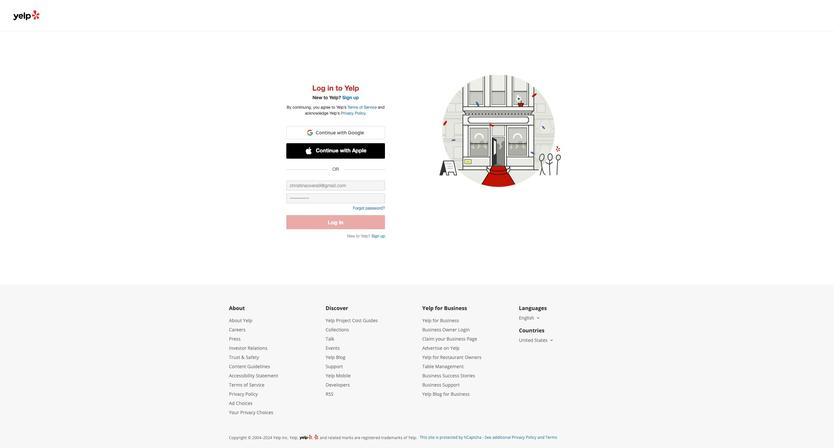 Task type: describe. For each thing, give the bounding box(es) containing it.
16 chevron down v2 image
[[536, 316, 541, 321]]

yelp burst image
[[314, 435, 319, 440]]

Email email field
[[286, 181, 385, 191]]

16 chevron down v2 image
[[549, 338, 554, 343]]



Task type: locate. For each thing, give the bounding box(es) containing it.
yelp logo image
[[299, 435, 312, 441]]

Password password field
[[286, 194, 385, 204]]



Task type: vqa. For each thing, say whether or not it's contained in the screenshot.
Yelp burst IMAGE
yes



